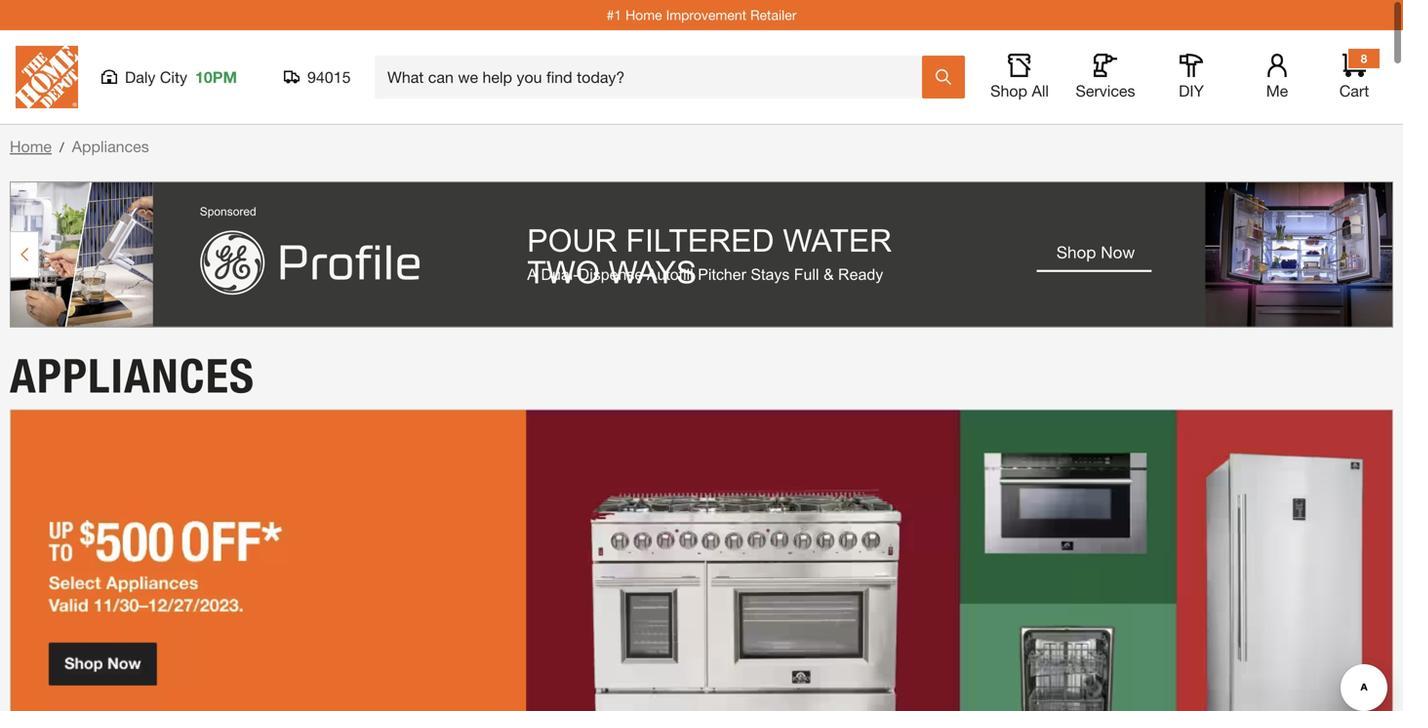 Task type: vqa. For each thing, say whether or not it's contained in the screenshot.
Home to the top
yes



Task type: describe. For each thing, give the bounding box(es) containing it.
0 horizontal spatial home
[[10, 137, 52, 156]]

home / appliances
[[10, 137, 149, 156]]

10pm
[[195, 68, 237, 86]]

#1 home improvement retailer
[[607, 7, 797, 23]]

services button
[[1075, 54, 1137, 101]]

all
[[1032, 82, 1049, 100]]

8
[[1361, 52, 1368, 65]]

improvement
[[666, 7, 747, 23]]

shop
[[991, 82, 1028, 100]]

0 vertical spatial appliances
[[72, 137, 149, 156]]

the home depot logo image
[[16, 46, 78, 108]]

94015
[[307, 68, 351, 86]]

0 vertical spatial home
[[626, 7, 662, 23]]

1 vertical spatial appliances
[[10, 348, 255, 404]]

shop all button
[[989, 54, 1051, 101]]

/
[[60, 139, 64, 155]]

94015 button
[[284, 67, 351, 87]]



Task type: locate. For each thing, give the bounding box(es) containing it.
cart
[[1340, 82, 1370, 100]]

diy
[[1179, 82, 1204, 100]]

services
[[1076, 82, 1136, 100]]

home
[[626, 7, 662, 23], [10, 137, 52, 156]]

retailer
[[751, 7, 797, 23]]

What can we help you find today? search field
[[388, 57, 921, 98]]

me
[[1267, 82, 1289, 100]]

daly
[[125, 68, 156, 86]]

shop all
[[991, 82, 1049, 100]]

up to $500 off* select appliances image
[[10, 409, 1394, 712]]

diy button
[[1161, 54, 1223, 101]]

1 vertical spatial home
[[10, 137, 52, 156]]

home left /
[[10, 137, 52, 156]]

home link
[[10, 137, 52, 156]]

appliances
[[72, 137, 149, 156], [10, 348, 255, 404]]

me button
[[1247, 54, 1309, 101]]

home right the #1
[[626, 7, 662, 23]]

#1
[[607, 7, 622, 23]]

cart 8
[[1340, 52, 1370, 100]]

city
[[160, 68, 187, 86]]

1 horizontal spatial home
[[626, 7, 662, 23]]

daly city 10pm
[[125, 68, 237, 86]]



